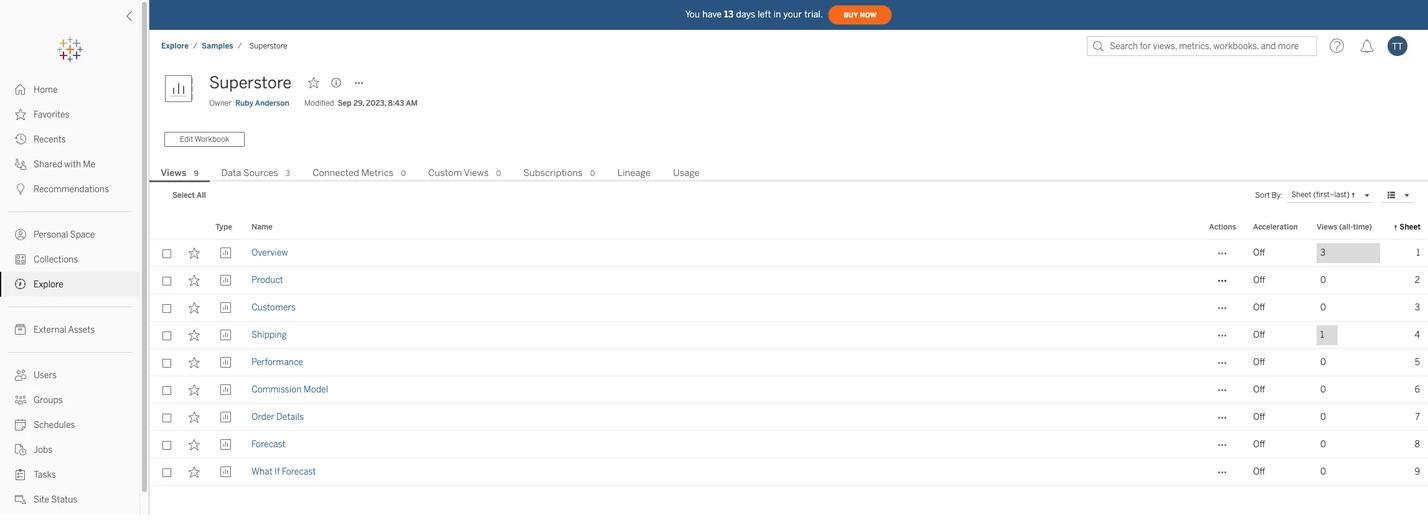 Task type: describe. For each thing, give the bounding box(es) containing it.
subscriptions
[[524, 167, 583, 179]]

2023,
[[366, 99, 386, 108]]

me
[[83, 159, 95, 170]]

order details
[[252, 412, 304, 423]]

order
[[252, 412, 275, 423]]

site status link
[[0, 488, 139, 512]]

what
[[252, 467, 273, 478]]

view image for performance
[[220, 357, 231, 369]]

select
[[172, 191, 195, 200]]

external assets link
[[0, 318, 139, 342]]

your
[[784, 9, 802, 20]]

connected metrics
[[313, 167, 394, 179]]

users link
[[0, 363, 139, 388]]

performance
[[252, 357, 303, 368]]

off for 4
[[1253, 330, 1265, 341]]

2 / from the left
[[238, 42, 242, 50]]

0 for 7
[[1321, 412, 1326, 423]]

shared with me
[[34, 159, 95, 170]]

1 vertical spatial forecast
[[282, 467, 316, 478]]

product
[[252, 275, 283, 286]]

by text only_f5he34f image for users
[[15, 370, 26, 381]]

what if forecast
[[252, 467, 316, 478]]

type
[[215, 223, 232, 232]]

explore / samples /
[[161, 42, 242, 50]]

modified
[[304, 99, 334, 108]]

Search for views, metrics, workbooks, and more text field
[[1087, 36, 1318, 56]]

samples link
[[201, 41, 234, 51]]

name
[[252, 223, 273, 232]]

0 for 3
[[1321, 303, 1326, 313]]

0 for 8
[[1321, 440, 1326, 450]]

external assets
[[34, 325, 95, 336]]

samples
[[202, 42, 233, 50]]

personal
[[34, 230, 68, 240]]

29,
[[353, 99, 364, 108]]

by text only_f5he34f image for site status
[[15, 494, 26, 506]]

(all-
[[1340, 223, 1354, 232]]

customers link
[[252, 295, 296, 322]]

1 horizontal spatial explore link
[[161, 41, 189, 51]]

by text only_f5he34f image for explore
[[15, 279, 26, 290]]

owner
[[209, 99, 232, 108]]

off for 3
[[1253, 303, 1265, 313]]

schedules link
[[0, 413, 139, 438]]

what if forecast link
[[252, 459, 316, 486]]

customers
[[252, 303, 296, 313]]

9 inside row
[[1415, 467, 1420, 478]]

left
[[758, 9, 771, 20]]

tasks
[[34, 470, 56, 481]]

acceleration
[[1253, 223, 1298, 232]]

by text only_f5he34f image for external assets
[[15, 324, 26, 336]]

external
[[34, 325, 66, 336]]

row containing forecast
[[149, 431, 1428, 459]]

edit workbook button
[[164, 132, 245, 147]]

forecast link
[[252, 431, 286, 459]]

off for 6
[[1253, 385, 1265, 395]]

row containing shipping
[[149, 322, 1428, 349]]

all
[[197, 191, 206, 200]]

usage
[[673, 167, 700, 179]]

4
[[1415, 330, 1420, 341]]

site status
[[34, 495, 77, 506]]

8:43
[[388, 99, 404, 108]]

home
[[34, 85, 58, 95]]

3 inside sub-spaces tab list
[[286, 169, 290, 178]]

row containing commission model
[[149, 377, 1428, 404]]

with
[[64, 159, 81, 170]]

0 for 5
[[1321, 357, 1326, 368]]

row containing performance
[[149, 349, 1428, 377]]

sep
[[338, 99, 352, 108]]

13
[[724, 9, 734, 20]]

commission
[[252, 385, 302, 395]]

space
[[70, 230, 95, 240]]

6
[[1415, 385, 1420, 395]]

view image for overview
[[220, 248, 231, 259]]

off for 9
[[1253, 467, 1265, 478]]

favorites
[[34, 110, 70, 120]]

overview link
[[252, 240, 288, 267]]

anderson
[[255, 99, 289, 108]]

custom
[[428, 167, 462, 179]]

workbook image
[[164, 70, 202, 108]]

sources
[[243, 167, 278, 179]]

in
[[774, 9, 781, 20]]

by text only_f5he34f image for collections
[[15, 254, 26, 265]]

by text only_f5he34f image for home
[[15, 84, 26, 95]]

personal space
[[34, 230, 95, 240]]

overview
[[252, 248, 288, 258]]

views for views
[[161, 167, 187, 179]]

model
[[304, 385, 328, 395]]

1 / from the left
[[193, 42, 197, 50]]

select all
[[172, 191, 206, 200]]

data sources
[[221, 167, 278, 179]]

you
[[686, 9, 700, 20]]

by text only_f5he34f image for shared with me
[[15, 159, 26, 170]]

navigation panel element
[[0, 37, 139, 516]]

connected
[[313, 167, 359, 179]]

0 vertical spatial 1
[[1417, 248, 1420, 258]]

collections
[[34, 255, 78, 265]]

commission model link
[[252, 377, 328, 404]]

off for 5
[[1253, 357, 1265, 368]]

data
[[221, 167, 241, 179]]

view image for shipping
[[220, 330, 231, 341]]

explore for explore
[[34, 280, 63, 290]]

by text only_f5he34f image for recents
[[15, 134, 26, 145]]

actions
[[1209, 223, 1237, 232]]

shipping
[[252, 330, 287, 341]]

sort by:
[[1256, 191, 1283, 200]]

metrics
[[361, 167, 394, 179]]

view image for customers
[[220, 303, 231, 314]]



Task type: locate. For each thing, give the bounding box(es) containing it.
view image down type
[[220, 248, 231, 259]]

trial.
[[805, 9, 823, 20]]

0 vertical spatial explore link
[[161, 41, 189, 51]]

recents
[[34, 135, 66, 145]]

by text only_f5he34f image down collections link
[[15, 279, 26, 290]]

1 horizontal spatial 1
[[1417, 248, 1420, 258]]

explore inside main navigation. press the up and down arrow keys to access links. element
[[34, 280, 63, 290]]

row group
[[149, 240, 1428, 486]]

view image for what if forecast
[[220, 467, 231, 478]]

6 off from the top
[[1253, 385, 1265, 395]]

by text only_f5he34f image inside recents link
[[15, 134, 26, 145]]

by text only_f5he34f image inside users link
[[15, 370, 26, 381]]

tasks link
[[0, 463, 139, 488]]

1 horizontal spatial /
[[238, 42, 242, 50]]

views up select
[[161, 167, 187, 179]]

0 horizontal spatial 1
[[1321, 330, 1325, 341]]

by text only_f5he34f image left shared
[[15, 159, 26, 170]]

forecast right 'if'
[[282, 467, 316, 478]]

by text only_f5he34f image left tasks
[[15, 470, 26, 481]]

8 off from the top
[[1253, 440, 1265, 450]]

edit workbook
[[180, 135, 229, 144]]

assets
[[68, 325, 95, 336]]

buy now button
[[828, 5, 892, 25]]

recommendations link
[[0, 177, 139, 202]]

view image for order details
[[220, 412, 231, 423]]

modified sep 29, 2023, 8:43 am
[[304, 99, 418, 108]]

0 vertical spatial explore
[[161, 42, 189, 50]]

explore link
[[161, 41, 189, 51], [0, 272, 139, 297]]

0 horizontal spatial explore link
[[0, 272, 139, 297]]

0 for 9
[[1321, 467, 1326, 478]]

0 horizontal spatial /
[[193, 42, 197, 50]]

collections link
[[0, 247, 139, 272]]

site
[[34, 495, 49, 506]]

0 horizontal spatial explore
[[34, 280, 63, 290]]

row group containing overview
[[149, 240, 1428, 486]]

view image for product
[[220, 275, 231, 286]]

7 row from the top
[[149, 404, 1428, 431]]

off
[[1253, 248, 1265, 258], [1253, 275, 1265, 286], [1253, 303, 1265, 313], [1253, 330, 1265, 341], [1253, 357, 1265, 368], [1253, 385, 1265, 395], [1253, 412, 1265, 423], [1253, 440, 1265, 450], [1253, 467, 1265, 478]]

commission model
[[252, 385, 328, 395]]

explore link left 'samples'
[[161, 41, 189, 51]]

0 vertical spatial 3
[[286, 169, 290, 178]]

by text only_f5he34f image left external
[[15, 324, 26, 336]]

views
[[161, 167, 187, 179], [464, 167, 489, 179], [1317, 223, 1338, 232]]

8
[[1415, 440, 1420, 450]]

superstore right 'samples'
[[249, 42, 287, 50]]

row containing order details
[[149, 404, 1428, 431]]

1 vertical spatial view image
[[220, 467, 231, 478]]

status
[[51, 495, 77, 506]]

by:
[[1272, 191, 1283, 200]]

jobs
[[34, 445, 52, 456]]

now
[[860, 11, 877, 19]]

by text only_f5he34f image left the jobs
[[15, 445, 26, 456]]

recents link
[[0, 127, 139, 152]]

0 horizontal spatial 3
[[286, 169, 290, 178]]

2 horizontal spatial 3
[[1415, 303, 1420, 313]]

3 by text only_f5he34f image from the top
[[15, 229, 26, 240]]

view image left shipping link
[[220, 330, 231, 341]]

ruby anderson link
[[235, 98, 289, 109]]

9 inside sub-spaces tab list
[[194, 169, 199, 178]]

view image left customers link
[[220, 303, 231, 314]]

row containing what if forecast
[[149, 459, 1428, 486]]

7 off from the top
[[1253, 412, 1265, 423]]

by text only_f5he34f image left the groups
[[15, 395, 26, 406]]

row containing customers
[[149, 295, 1428, 322]]

by text only_f5he34f image left collections
[[15, 254, 26, 265]]

ruby
[[235, 99, 253, 108]]

owner ruby anderson
[[209, 99, 289, 108]]

explore down collections
[[34, 280, 63, 290]]

views right custom
[[464, 167, 489, 179]]

5 view image from the top
[[220, 357, 231, 369]]

9 row from the top
[[149, 459, 1428, 486]]

order details link
[[252, 404, 304, 431]]

by text only_f5he34f image
[[15, 109, 26, 120], [15, 134, 26, 145], [15, 229, 26, 240], [15, 279, 26, 290], [15, 395, 26, 406], [15, 445, 26, 456], [15, 470, 26, 481], [15, 494, 26, 506]]

groups link
[[0, 388, 139, 413]]

favorites link
[[0, 102, 139, 127]]

am
[[406, 99, 418, 108]]

forecast down order at bottom
[[252, 440, 286, 450]]

0 vertical spatial superstore
[[249, 42, 287, 50]]

product link
[[252, 267, 283, 295]]

select all button
[[164, 188, 214, 203]]

0 vertical spatial 9
[[194, 169, 199, 178]]

by text only_f5he34f image inside tasks link
[[15, 470, 26, 481]]

by text only_f5he34f image left 'recents'
[[15, 134, 26, 145]]

by text only_f5he34f image left home
[[15, 84, 26, 95]]

1 horizontal spatial explore
[[161, 42, 189, 50]]

1 vertical spatial superstore
[[209, 73, 292, 93]]

views (all-time)
[[1317, 223, 1373, 232]]

row containing product
[[149, 267, 1428, 295]]

2 by text only_f5he34f image from the top
[[15, 134, 26, 145]]

1 by text only_f5he34f image from the top
[[15, 109, 26, 120]]

5
[[1415, 357, 1420, 368]]

1 horizontal spatial 9
[[1415, 467, 1420, 478]]

1 vertical spatial explore
[[34, 280, 63, 290]]

3 down 2
[[1415, 303, 1420, 313]]

by text only_f5he34f image inside schedules link
[[15, 420, 26, 431]]

1 by text only_f5he34f image from the top
[[15, 84, 26, 95]]

row
[[149, 240, 1428, 267], [149, 267, 1428, 295], [149, 295, 1428, 322], [149, 322, 1428, 349], [149, 349, 1428, 377], [149, 377, 1428, 404], [149, 404, 1428, 431], [149, 431, 1428, 459], [149, 459, 1428, 486]]

0 vertical spatial forecast
[[252, 440, 286, 450]]

2 by text only_f5he34f image from the top
[[15, 159, 26, 170]]

sheet
[[1400, 223, 1421, 232]]

2 view image from the top
[[220, 275, 231, 286]]

0 for 2
[[1321, 275, 1326, 286]]

4 row from the top
[[149, 322, 1428, 349]]

by text only_f5he34f image left users
[[15, 370, 26, 381]]

3 off from the top
[[1253, 303, 1265, 313]]

4 by text only_f5he34f image from the top
[[15, 254, 26, 265]]

0 vertical spatial view image
[[220, 412, 231, 423]]

3 row from the top
[[149, 295, 1428, 322]]

off for 2
[[1253, 275, 1265, 286]]

by text only_f5he34f image for jobs
[[15, 445, 26, 456]]

4 off from the top
[[1253, 330, 1265, 341]]

by text only_f5he34f image left recommendations
[[15, 184, 26, 195]]

views for views (all-time)
[[1317, 223, 1338, 232]]

1 off from the top
[[1253, 248, 1265, 258]]

off for 1
[[1253, 248, 1265, 258]]

1 view image from the top
[[220, 248, 231, 259]]

5 by text only_f5he34f image from the top
[[15, 324, 26, 336]]

home link
[[0, 77, 139, 102]]

buy now
[[844, 11, 877, 19]]

explore
[[161, 42, 189, 50], [34, 280, 63, 290]]

recommendations
[[34, 184, 109, 195]]

0 horizontal spatial views
[[161, 167, 187, 179]]

superstore element
[[246, 42, 291, 50]]

grid containing overview
[[149, 216, 1428, 516]]

6 row from the top
[[149, 377, 1428, 404]]

0 horizontal spatial 9
[[194, 169, 199, 178]]

by text only_f5he34f image inside "personal space" "link"
[[15, 229, 26, 240]]

by text only_f5he34f image for personal space
[[15, 229, 26, 240]]

explore left 'samples'
[[161, 42, 189, 50]]

/ left 'samples'
[[193, 42, 197, 50]]

6 by text only_f5he34f image from the top
[[15, 370, 26, 381]]

by text only_f5he34f image left personal
[[15, 229, 26, 240]]

view image for commission model
[[220, 385, 231, 396]]

7 by text only_f5he34f image from the top
[[15, 470, 26, 481]]

by text only_f5he34f image inside 'shared with me' link
[[15, 159, 26, 170]]

time)
[[1353, 223, 1373, 232]]

3 right sources
[[286, 169, 290, 178]]

9 off from the top
[[1253, 467, 1265, 478]]

1 vertical spatial 3
[[1321, 248, 1326, 258]]

view image left commission
[[220, 385, 231, 396]]

shipping link
[[252, 322, 287, 349]]

2 view image from the top
[[220, 467, 231, 478]]

1 horizontal spatial views
[[464, 167, 489, 179]]

7 view image from the top
[[220, 440, 231, 451]]

3 view image from the top
[[220, 303, 231, 314]]

by text only_f5he34f image
[[15, 84, 26, 95], [15, 159, 26, 170], [15, 184, 26, 195], [15, 254, 26, 265], [15, 324, 26, 336], [15, 370, 26, 381], [15, 420, 26, 431]]

3 by text only_f5he34f image from the top
[[15, 184, 26, 195]]

2 vertical spatial 3
[[1415, 303, 1420, 313]]

edit
[[180, 135, 193, 144]]

by text only_f5he34f image inside collections link
[[15, 254, 26, 265]]

by text only_f5he34f image left favorites at the top of page
[[15, 109, 26, 120]]

by text only_f5he34f image inside groups link
[[15, 395, 26, 406]]

superstore inside main content
[[209, 73, 292, 93]]

view image left what
[[220, 467, 231, 478]]

view image left the performance link
[[220, 357, 231, 369]]

buy
[[844, 11, 858, 19]]

view image
[[220, 412, 231, 423], [220, 467, 231, 478]]

view image left order at bottom
[[220, 412, 231, 423]]

1 vertical spatial explore link
[[0, 272, 139, 297]]

lineage
[[618, 167, 651, 179]]

performance link
[[252, 349, 303, 377]]

custom views
[[428, 167, 489, 179]]

6 by text only_f5he34f image from the top
[[15, 445, 26, 456]]

main navigation. press the up and down arrow keys to access links. element
[[0, 77, 139, 516]]

by text only_f5he34f image left site
[[15, 494, 26, 506]]

view image for forecast
[[220, 440, 231, 451]]

2
[[1415, 275, 1420, 286]]

1 vertical spatial 1
[[1321, 330, 1325, 341]]

8 by text only_f5he34f image from the top
[[15, 494, 26, 506]]

4 view image from the top
[[220, 330, 231, 341]]

have
[[703, 9, 722, 20]]

groups
[[34, 395, 63, 406]]

2 horizontal spatial views
[[1317, 223, 1338, 232]]

off for 8
[[1253, 440, 1265, 450]]

9 down 8
[[1415, 467, 1420, 478]]

users
[[34, 371, 57, 381]]

superstore
[[249, 42, 287, 50], [209, 73, 292, 93]]

5 off from the top
[[1253, 357, 1265, 368]]

by text only_f5he34f image inside jobs link
[[15, 445, 26, 456]]

2 row from the top
[[149, 267, 1428, 295]]

view image
[[220, 248, 231, 259], [220, 275, 231, 286], [220, 303, 231, 314], [220, 330, 231, 341], [220, 357, 231, 369], [220, 385, 231, 396], [220, 440, 231, 451]]

superstore main content
[[149, 62, 1428, 516]]

shared
[[34, 159, 62, 170]]

by text only_f5he34f image for groups
[[15, 395, 26, 406]]

row containing overview
[[149, 240, 1428, 267]]

1 row from the top
[[149, 240, 1428, 267]]

explore for explore / samples /
[[161, 42, 189, 50]]

details
[[276, 412, 304, 423]]

5 row from the top
[[149, 349, 1428, 377]]

by text only_f5he34f image for tasks
[[15, 470, 26, 481]]

2 off from the top
[[1253, 275, 1265, 286]]

1 horizontal spatial 3
[[1321, 248, 1326, 258]]

4 by text only_f5he34f image from the top
[[15, 279, 26, 290]]

superstore up owner ruby anderson
[[209, 73, 292, 93]]

by text only_f5he34f image for favorites
[[15, 109, 26, 120]]

by text only_f5he34f image inside recommendations link
[[15, 184, 26, 195]]

explore link down collections
[[0, 272, 139, 297]]

by text only_f5he34f image inside favorites link
[[15, 109, 26, 120]]

by text only_f5he34f image inside home link
[[15, 84, 26, 95]]

forecast
[[252, 440, 286, 450], [282, 467, 316, 478]]

view image left forecast link
[[220, 440, 231, 451]]

0 for 6
[[1321, 385, 1326, 395]]

grid
[[149, 216, 1428, 516]]

view image left product "link" on the bottom of the page
[[220, 275, 231, 286]]

days
[[736, 9, 756, 20]]

by text only_f5he34f image for schedules
[[15, 420, 26, 431]]

views left (all-
[[1317, 223, 1338, 232]]

by text only_f5he34f image inside site status link
[[15, 494, 26, 506]]

off for 7
[[1253, 412, 1265, 423]]

3 down views (all-time)
[[1321, 248, 1326, 258]]

personal space link
[[0, 222, 139, 247]]

5 by text only_f5he34f image from the top
[[15, 395, 26, 406]]

workbook
[[195, 135, 229, 144]]

/ right the samples link
[[238, 42, 242, 50]]

by text only_f5he34f image inside 'external assets' "link"
[[15, 324, 26, 336]]

8 row from the top
[[149, 431, 1428, 459]]

9 up all
[[194, 169, 199, 178]]

1 vertical spatial 9
[[1415, 467, 1420, 478]]

by text only_f5he34f image for recommendations
[[15, 184, 26, 195]]

by text only_f5he34f image left schedules
[[15, 420, 26, 431]]

1 view image from the top
[[220, 412, 231, 423]]

6 view image from the top
[[220, 385, 231, 396]]

7 by text only_f5he34f image from the top
[[15, 420, 26, 431]]

sub-spaces tab list
[[149, 166, 1428, 182]]



Task type: vqa. For each thing, say whether or not it's contained in the screenshot.
the "Format Workbook" IMAGE on the left top
no



